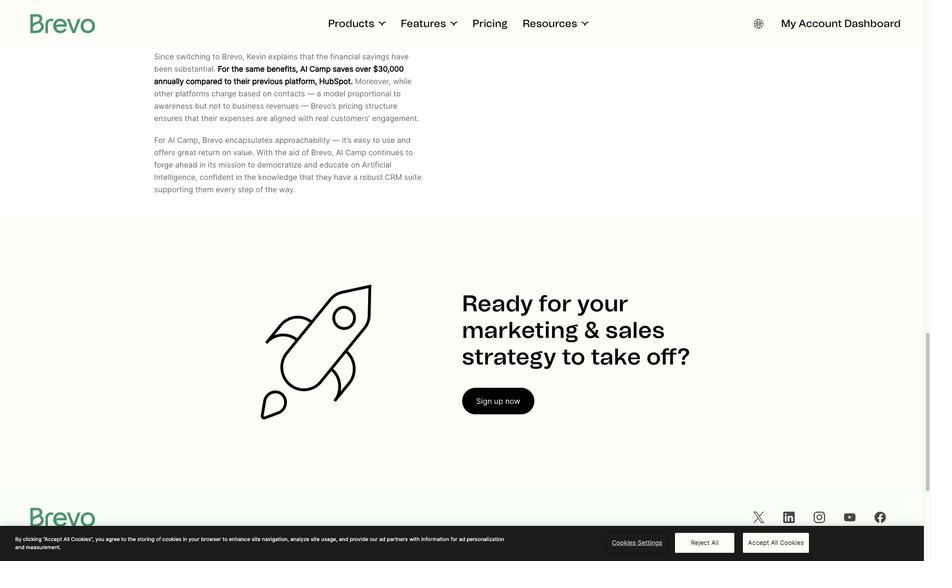 Task type: describe. For each thing, give the bounding box(es) containing it.
them
[[195, 185, 214, 194]]

robust
[[360, 172, 383, 182]]

charge
[[212, 89, 236, 98]]

that inside the moreover, while other platforms charge based on contacts — a model proportional to awareness but not to business revenues — brevo's pricing structure ensures that their expenses are aligned with real customers' engagement.
[[185, 114, 199, 123]]

to inside 'ready for your marketing & sales strategy to take off?'
[[562, 343, 586, 371]]

not
[[209, 101, 221, 111]]

significant
[[154, 9, 258, 32]]

to right not
[[223, 101, 230, 111]]

agree
[[106, 537, 120, 543]]

all for accept all cookies
[[771, 539, 779, 547]]

measurement.
[[26, 545, 61, 551]]

icn quote image
[[588, 519, 640, 554]]

twitter image
[[753, 512, 765, 524]]

to down value.
[[248, 160, 255, 170]]

but
[[195, 101, 207, 111]]

you
[[95, 537, 104, 543]]

in inside by clicking "accept all cookies", you agree to the storing of cookies in your browser to enhance site navigation, analyze site usage, and provide our ad partners with information for ad personalization and measurement.
[[183, 537, 187, 543]]

resources
[[523, 17, 578, 30]]

camp inside the for ai camp, brevo encapsulates approachability — it's easy to use and offers great return on value. with the aid of brevo, ai camp continues to forge ahead in its mission to democratize and educate on artificial intelligence, confident in the knowledge that they have a robust crm suite supporting them every step of the way.
[[345, 148, 367, 157]]

off?
[[647, 343, 691, 371]]

navigation,
[[262, 537, 289, 543]]

with inside the moreover, while other platforms charge based on contacts — a model proportional to awareness but not to business revenues — brevo's pricing structure ensures that their expenses are aligned with real customers' engagement.
[[298, 114, 313, 123]]

sign up now
[[477, 397, 521, 406]]

pricing
[[473, 17, 508, 30]]

have inside the for ai camp, brevo encapsulates approachability — it's easy to use and offers great return on value. with the aid of brevo, ai camp continues to forge ahead in its mission to democratize and educate on artificial intelligence, confident in the knowledge that they have a robust crm suite supporting them every step of the way.
[[334, 172, 351, 182]]

2 cookies from the left
[[781, 539, 805, 547]]

its
[[208, 160, 216, 170]]

resources link
[[523, 17, 589, 30]]

the down knowledge
[[265, 185, 277, 194]]

0 vertical spatial —
[[307, 89, 315, 98]]

storing
[[137, 537, 155, 543]]

1 ad from the left
[[380, 537, 386, 543]]

your inside 'ready for your marketing & sales strategy to take off?'
[[578, 290, 629, 317]]

mission
[[219, 160, 246, 170]]

enhance
[[229, 537, 250, 543]]

2 brevo image from the top
[[30, 509, 95, 528]]

button image
[[754, 19, 764, 29]]

switching
[[176, 52, 210, 61]]

the left same at the left of the page
[[232, 64, 243, 74]]

been
[[154, 64, 172, 74]]

every
[[216, 185, 236, 194]]

revenues
[[266, 101, 299, 111]]

with
[[257, 148, 273, 157]]

1 horizontal spatial of
[[256, 185, 263, 194]]

pricing link
[[473, 17, 508, 30]]

my account dashboard link
[[782, 17, 901, 30]]

moreover,
[[355, 76, 391, 86]]

the inside since switching to brevo, kevin explains that the financial savings have been substantial.
[[317, 52, 328, 61]]

confident
[[200, 172, 234, 182]]

suite
[[404, 172, 422, 182]]

linkedin image
[[784, 512, 795, 524]]

hubspot.
[[319, 76, 353, 86]]

camp,
[[177, 135, 200, 145]]

features
[[401, 17, 446, 30]]

up
[[494, 397, 503, 406]]

ready
[[462, 290, 533, 317]]

all inside by clicking "accept all cookies", you agree to the storing of cookies in your browser to enhance site navigation, analyze site usage, and provide our ad partners with information for ad personalization and measurement.
[[64, 537, 70, 543]]

to right continues
[[406, 148, 413, 157]]

intelligence,
[[154, 172, 198, 182]]

customers'
[[331, 114, 370, 123]]

ai inside the ai camp saves over $30,000 annually compared to their previous platform, hubspot.
[[300, 64, 308, 74]]

way.
[[279, 185, 296, 194]]

now
[[506, 397, 521, 406]]

contacts
[[274, 89, 305, 98]]

since
[[154, 52, 174, 61]]

2 horizontal spatial on
[[351, 160, 360, 170]]

for ai camp, brevo encapsulates approachability — it's easy to use and offers great return on value. with the aid of brevo, ai camp continues to forge ahead in its mission to democratize and educate on artificial intelligence, confident in the knowledge that they have a robust crm suite supporting them every step of the way.
[[154, 135, 422, 194]]

pricing
[[339, 101, 363, 111]]

of inside by clicking "accept all cookies", you agree to the storing of cookies in your browser to enhance site navigation, analyze site usage, and provide our ad partners with information for ad personalization and measurement.
[[156, 537, 161, 543]]

brevo's
[[311, 101, 336, 111]]

value.
[[233, 148, 254, 157]]

over
[[356, 64, 371, 74]]

ahead
[[175, 160, 197, 170]]

real
[[316, 114, 329, 123]]

usage,
[[321, 537, 338, 543]]

2 site from the left
[[311, 537, 320, 543]]

cost-
[[263, 9, 313, 32]]

your inside by clicking "accept all cookies", you agree to the storing of cookies in your browser to enhance site navigation, analyze site usage, and provide our ad partners with information for ad personalization and measurement.
[[189, 537, 200, 543]]

products link
[[328, 17, 386, 30]]

benefits,
[[267, 64, 298, 74]]

information
[[422, 537, 450, 543]]

that inside the for ai camp, brevo encapsulates approachability — it's easy to use and offers great return on value. with the aid of brevo, ai camp continues to forge ahead in its mission to democratize and educate on artificial intelligence, confident in the knowledge that they have a robust crm suite supporting them every step of the way.
[[300, 172, 314, 182]]

saves
[[333, 64, 354, 74]]

use
[[382, 135, 395, 145]]

strategy
[[462, 343, 557, 371]]

explains
[[268, 52, 298, 61]]

structure
[[365, 101, 398, 111]]

crm
[[385, 172, 402, 182]]

kevin
[[247, 52, 266, 61]]

ensures
[[154, 114, 183, 123]]

youtube image
[[845, 512, 856, 524]]

substantial.
[[174, 64, 216, 74]]

financial
[[330, 52, 360, 61]]

2 vertical spatial ai
[[336, 148, 343, 157]]

2 ad from the left
[[459, 537, 466, 543]]

products
[[328, 17, 374, 30]]

our
[[370, 537, 378, 543]]

their inside the moreover, while other platforms charge based on contacts — a model proportional to awareness but not to business revenues — brevo's pricing structure ensures that their expenses are aligned with real customers' engagement.
[[201, 114, 218, 123]]

and down by
[[15, 545, 24, 551]]

awareness
[[154, 101, 193, 111]]

model
[[324, 89, 346, 98]]

brevo, inside the for ai camp, brevo encapsulates approachability — it's easy to use and offers great return on value. with the aid of brevo, ai camp continues to forge ahead in its mission to democratize and educate on artificial intelligence, confident in the knowledge that they have a robust crm suite supporting them every step of the way.
[[311, 148, 334, 157]]

by clicking "accept all cookies", you agree to the storing of cookies in your browser to enhance site navigation, analyze site usage, and provide our ad partners with information for ad personalization and measurement.
[[15, 537, 505, 551]]

provide
[[350, 537, 368, 543]]

to down while
[[394, 89, 401, 98]]

cookies settings
[[612, 539, 663, 547]]



Task type: locate. For each thing, give the bounding box(es) containing it.
ready for your marketing & sales strategy to take off?
[[462, 290, 691, 371]]

all inside the reject all button
[[712, 539, 719, 547]]

have inside since switching to brevo, kevin explains that the financial savings have been substantial.
[[392, 52, 409, 61]]

1 vertical spatial of
[[256, 185, 263, 194]]

settings
[[638, 539, 663, 547]]

have up $30,000
[[392, 52, 409, 61]]

"accept
[[43, 537, 62, 543]]

1 vertical spatial savings
[[362, 52, 390, 61]]

on down previous
[[263, 89, 272, 98]]

other
[[154, 89, 173, 98]]

instagram image
[[814, 512, 826, 524]]

with right partners
[[410, 537, 420, 543]]

site left usage,
[[311, 537, 320, 543]]

significant cost-savings
[[154, 9, 387, 32]]

by
[[15, 537, 22, 543]]

a left robust
[[353, 172, 358, 182]]

2 vertical spatial in
[[183, 537, 187, 543]]

0 horizontal spatial cookies
[[612, 539, 636, 547]]

business
[[232, 101, 264, 111]]

knowledge
[[258, 172, 298, 182]]

1 vertical spatial their
[[201, 114, 218, 123]]

brevo, up educate
[[311, 148, 334, 157]]

on up mission
[[222, 148, 231, 157]]

camp up hubspot.
[[310, 64, 331, 74]]

educate
[[320, 160, 349, 170]]

1 vertical spatial ai
[[168, 135, 175, 145]]

— left brevo's
[[301, 101, 309, 111]]

return
[[198, 148, 220, 157]]

cookies left settings
[[612, 539, 636, 547]]

browser
[[201, 537, 221, 543]]

brevo
[[203, 135, 223, 145]]

take
[[591, 343, 641, 371]]

accept all cookies
[[749, 539, 805, 547]]

a inside the moreover, while other platforms charge based on contacts — a model proportional to awareness but not to business revenues — brevo's pricing structure ensures that their expenses are aligned with real customers' engagement.
[[317, 89, 321, 98]]

0 vertical spatial a
[[317, 89, 321, 98]]

— down platform,
[[307, 89, 315, 98]]

analyze
[[291, 537, 310, 543]]

all right "accept on the left bottom of page
[[64, 537, 70, 543]]

1 horizontal spatial for
[[218, 64, 229, 74]]

artificial
[[362, 160, 392, 170]]

annually
[[154, 76, 184, 86]]

for inside by clicking "accept all cookies", you agree to the storing of cookies in your browser to enhance site navigation, analyze site usage, and provide our ad partners with information for ad personalization and measurement.
[[451, 537, 458, 543]]

2 vertical spatial that
[[300, 172, 314, 182]]

compared
[[186, 76, 222, 86]]

1 horizontal spatial in
[[200, 160, 206, 170]]

2 horizontal spatial ai
[[336, 148, 343, 157]]

1 horizontal spatial site
[[311, 537, 320, 543]]

1 vertical spatial for
[[451, 537, 458, 543]]

to inside since switching to brevo, kevin explains that the financial savings have been substantial.
[[213, 52, 220, 61]]

cookies settings button
[[608, 534, 667, 553]]

in right cookies
[[183, 537, 187, 543]]

site right enhance
[[252, 537, 261, 543]]

all for reject all
[[712, 539, 719, 547]]

their up based
[[234, 76, 250, 86]]

it's
[[342, 135, 352, 145]]

on up robust
[[351, 160, 360, 170]]

0 horizontal spatial your
[[189, 537, 200, 543]]

previous
[[252, 76, 283, 86]]

for inside 'ready for your marketing & sales strategy to take off?'
[[539, 290, 572, 317]]

sales
[[606, 317, 665, 344]]

1 vertical spatial in
[[236, 172, 242, 182]]

savings inside since switching to brevo, kevin explains that the financial savings have been substantial.
[[362, 52, 390, 61]]

of
[[302, 148, 309, 157], [256, 185, 263, 194], [156, 537, 161, 543]]

same
[[245, 64, 265, 74]]

1 horizontal spatial ai
[[300, 64, 308, 74]]

1 vertical spatial have
[[334, 172, 351, 182]]

0 horizontal spatial have
[[334, 172, 351, 182]]

account
[[799, 17, 843, 30]]

0 vertical spatial for
[[539, 290, 572, 317]]

1 horizontal spatial brevo,
[[311, 148, 334, 157]]

1 brevo image from the top
[[30, 14, 95, 33]]

have
[[392, 52, 409, 61], [334, 172, 351, 182]]

cookies
[[612, 539, 636, 547], [781, 539, 805, 547]]

0 horizontal spatial for
[[154, 135, 166, 145]]

features link
[[401, 17, 458, 30]]

0 vertical spatial for
[[218, 64, 229, 74]]

for the same benefits,
[[218, 64, 298, 74]]

1 horizontal spatial a
[[353, 172, 358, 182]]

1 horizontal spatial for
[[539, 290, 572, 317]]

continues
[[369, 148, 404, 157]]

the inside by clicking "accept all cookies", you agree to the storing of cookies in your browser to enhance site navigation, analyze site usage, and provide our ad partners with information for ad personalization and measurement.
[[128, 537, 136, 543]]

1 vertical spatial your
[[189, 537, 200, 543]]

1 horizontal spatial your
[[578, 290, 629, 317]]

cookies",
[[71, 537, 94, 543]]

personalization
[[467, 537, 505, 543]]

the
[[317, 52, 328, 61], [232, 64, 243, 74], [275, 148, 287, 157], [244, 172, 256, 182], [265, 185, 277, 194], [128, 537, 136, 543]]

for right information
[[451, 537, 458, 543]]

for up offers
[[154, 135, 166, 145]]

0 vertical spatial brevo image
[[30, 14, 95, 33]]

1 vertical spatial —
[[301, 101, 309, 111]]

— left it's
[[332, 135, 340, 145]]

1 vertical spatial brevo image
[[30, 509, 95, 528]]

1 horizontal spatial ad
[[459, 537, 466, 543]]

with inside by clicking "accept all cookies", you agree to the storing of cookies in your browser to enhance site navigation, analyze site usage, and provide our ad partners with information for ad personalization and measurement.
[[410, 537, 420, 543]]

0 vertical spatial your
[[578, 290, 629, 317]]

0 horizontal spatial site
[[252, 537, 261, 543]]

that left they
[[300, 172, 314, 182]]

reject all button
[[676, 534, 735, 553]]

2 vertical spatial of
[[156, 537, 161, 543]]

all right accept
[[771, 539, 779, 547]]

to up charge in the left of the page
[[224, 76, 232, 86]]

brevo, left kevin on the left
[[222, 52, 245, 61]]

the up the democratize
[[275, 148, 287, 157]]

reject all
[[691, 539, 719, 547]]

sign up now link
[[462, 388, 535, 415]]

0 vertical spatial that
[[300, 52, 314, 61]]

democratize
[[257, 160, 302, 170]]

that inside since switching to brevo, kevin explains that the financial savings have been substantial.
[[300, 52, 314, 61]]

their inside the ai camp saves over $30,000 annually compared to their previous platform, hubspot.
[[234, 76, 250, 86]]

to right switching
[[213, 52, 220, 61]]

step
[[238, 185, 254, 194]]

of right step
[[256, 185, 263, 194]]

all right the reject
[[712, 539, 719, 547]]

0 vertical spatial with
[[298, 114, 313, 123]]

have down educate
[[334, 172, 351, 182]]

your
[[578, 290, 629, 317], [189, 537, 200, 543]]

for up "compared"
[[218, 64, 229, 74]]

with left "real"
[[298, 114, 313, 123]]

1 horizontal spatial with
[[410, 537, 420, 543]]

ai camp saves over $30,000 annually compared to their previous platform, hubspot.
[[154, 64, 404, 86]]

2 horizontal spatial all
[[771, 539, 779, 547]]

1 horizontal spatial their
[[234, 76, 250, 86]]

0 vertical spatial ai
[[300, 64, 308, 74]]

ai up educate
[[336, 148, 343, 157]]

and right usage,
[[339, 537, 348, 543]]

ai up offers
[[168, 135, 175, 145]]

— inside the for ai camp, brevo encapsulates approachability — it's easy to use and offers great return on value. with the aid of brevo, ai camp continues to forge ahead in its mission to democratize and educate on artificial intelligence, confident in the knowledge that they have a robust crm suite supporting them every step of the way.
[[332, 135, 340, 145]]

since switching to brevo, kevin explains that the financial savings have been substantial.
[[154, 52, 409, 74]]

my account dashboard
[[782, 17, 901, 30]]

0 vertical spatial camp
[[310, 64, 331, 74]]

1 horizontal spatial have
[[392, 52, 409, 61]]

and up they
[[304, 160, 318, 170]]

all
[[64, 537, 70, 543], [712, 539, 719, 547], [771, 539, 779, 547]]

to right "agree"
[[121, 537, 126, 543]]

0 horizontal spatial all
[[64, 537, 70, 543]]

a up brevo's
[[317, 89, 321, 98]]

that right explains
[[300, 52, 314, 61]]

the up step
[[244, 172, 256, 182]]

to left use
[[373, 135, 380, 145]]

platform,
[[285, 76, 317, 86]]

savings up financial
[[313, 9, 387, 32]]

2 horizontal spatial of
[[302, 148, 309, 157]]

cookies down linkedin image
[[781, 539, 805, 547]]

0 horizontal spatial ai
[[168, 135, 175, 145]]

in left the its
[[200, 160, 206, 170]]

1 horizontal spatial cookies
[[781, 539, 805, 547]]

that
[[300, 52, 314, 61], [185, 114, 199, 123], [300, 172, 314, 182]]

1 horizontal spatial all
[[712, 539, 719, 547]]

with
[[298, 114, 313, 123], [410, 537, 420, 543]]

for for for the same benefits,
[[218, 64, 229, 74]]

cookies
[[162, 537, 182, 543]]

0 horizontal spatial on
[[222, 148, 231, 157]]

0 horizontal spatial of
[[156, 537, 161, 543]]

2 vertical spatial on
[[351, 160, 360, 170]]

1 horizontal spatial camp
[[345, 148, 367, 157]]

accept all cookies button
[[743, 534, 810, 553]]

1 horizontal spatial on
[[263, 89, 272, 98]]

savings up over
[[362, 52, 390, 61]]

0 vertical spatial brevo,
[[222, 52, 245, 61]]

on inside the moreover, while other platforms charge based on contacts — a model proportional to awareness but not to business revenues — brevo's pricing structure ensures that their expenses are aligned with real customers' engagement.
[[263, 89, 272, 98]]

reject
[[691, 539, 710, 547]]

ai up platform,
[[300, 64, 308, 74]]

to right "browser"
[[223, 537, 228, 543]]

1 vertical spatial on
[[222, 148, 231, 157]]

0 horizontal spatial brevo,
[[222, 52, 245, 61]]

2 vertical spatial —
[[332, 135, 340, 145]]

1 vertical spatial that
[[185, 114, 199, 123]]

1 cookies from the left
[[612, 539, 636, 547]]

proportional
[[348, 89, 392, 98]]

0 vertical spatial on
[[263, 89, 272, 98]]

the left storing
[[128, 537, 136, 543]]

they
[[316, 172, 332, 182]]

&
[[584, 317, 600, 344]]

in up step
[[236, 172, 242, 182]]

their down not
[[201, 114, 218, 123]]

that down the but
[[185, 114, 199, 123]]

supporting
[[154, 185, 193, 194]]

easy
[[354, 135, 371, 145]]

0 vertical spatial in
[[200, 160, 206, 170]]

brevo, inside since switching to brevo, kevin explains that the financial savings have been substantial.
[[222, 52, 245, 61]]

1 vertical spatial brevo,
[[311, 148, 334, 157]]

0 vertical spatial their
[[234, 76, 250, 86]]

0 vertical spatial have
[[392, 52, 409, 61]]

0 horizontal spatial their
[[201, 114, 218, 123]]

for
[[539, 290, 572, 317], [451, 537, 458, 543]]

dashboard
[[845, 17, 901, 30]]

ad right our
[[380, 537, 386, 543]]

to
[[213, 52, 220, 61], [224, 76, 232, 86], [394, 89, 401, 98], [223, 101, 230, 111], [373, 135, 380, 145], [406, 148, 413, 157], [248, 160, 255, 170], [562, 343, 586, 371], [121, 537, 126, 543], [223, 537, 228, 543]]

while
[[393, 76, 412, 86]]

encapsulates
[[225, 135, 273, 145]]

0 vertical spatial savings
[[313, 9, 387, 32]]

clicking
[[23, 537, 42, 543]]

camp inside the ai camp saves over $30,000 annually compared to their previous platform, hubspot.
[[310, 64, 331, 74]]

a inside the for ai camp, brevo encapsulates approachability — it's easy to use and offers great return on value. with the aid of brevo, ai camp continues to forge ahead in its mission to democratize and educate on artificial intelligence, confident in the knowledge that they have a robust crm suite supporting them every step of the way.
[[353, 172, 358, 182]]

camp down easy
[[345, 148, 367, 157]]

0 horizontal spatial in
[[183, 537, 187, 543]]

aid
[[289, 148, 300, 157]]

0 horizontal spatial with
[[298, 114, 313, 123]]

for inside the for ai camp, brevo encapsulates approachability — it's easy to use and offers great return on value. with the aid of brevo, ai camp continues to forge ahead in its mission to democratize and educate on artificial intelligence, confident in the knowledge that they have a robust crm suite supporting them every step of the way.
[[154, 135, 166, 145]]

1 vertical spatial for
[[154, 135, 166, 145]]

0 horizontal spatial ad
[[380, 537, 386, 543]]

are
[[256, 114, 268, 123]]

the left financial
[[317, 52, 328, 61]]

of right aid
[[302, 148, 309, 157]]

and right use
[[397, 135, 411, 145]]

0 horizontal spatial for
[[451, 537, 458, 543]]

for for for ai camp, brevo encapsulates approachability — it's easy to use and offers great return on value. with the aid of brevo, ai camp continues to forge ahead in its mission to democratize and educate on artificial intelligence, confident in the knowledge that they have a robust crm suite supporting them every step of the way.
[[154, 135, 166, 145]]

expenses
[[220, 114, 254, 123]]

to inside the ai camp saves over $30,000 annually compared to their previous platform, hubspot.
[[224, 76, 232, 86]]

to left take
[[562, 343, 586, 371]]

0 horizontal spatial camp
[[310, 64, 331, 74]]

1 vertical spatial a
[[353, 172, 358, 182]]

ad left personalization
[[459, 537, 466, 543]]

0 horizontal spatial a
[[317, 89, 321, 98]]

2 horizontal spatial in
[[236, 172, 242, 182]]

facebook image
[[875, 512, 887, 524]]

1 site from the left
[[252, 537, 261, 543]]

1 vertical spatial with
[[410, 537, 420, 543]]

1 vertical spatial camp
[[345, 148, 367, 157]]

platforms
[[176, 89, 210, 98]]

brevo image
[[30, 14, 95, 33], [30, 509, 95, 528]]

marketing
[[462, 317, 579, 344]]

all inside the accept all cookies button
[[771, 539, 779, 547]]

for left &
[[539, 290, 572, 317]]

based
[[239, 89, 261, 98]]

of right storing
[[156, 537, 161, 543]]

moreover, while other platforms charge based on contacts — a model proportional to awareness but not to business revenues — brevo's pricing structure ensures that their expenses are aligned with real customers' engagement.
[[154, 76, 419, 123]]

in
[[200, 160, 206, 170], [236, 172, 242, 182], [183, 537, 187, 543]]

0 vertical spatial of
[[302, 148, 309, 157]]



Task type: vqa. For each thing, say whether or not it's contained in the screenshot.
Checkout.
no



